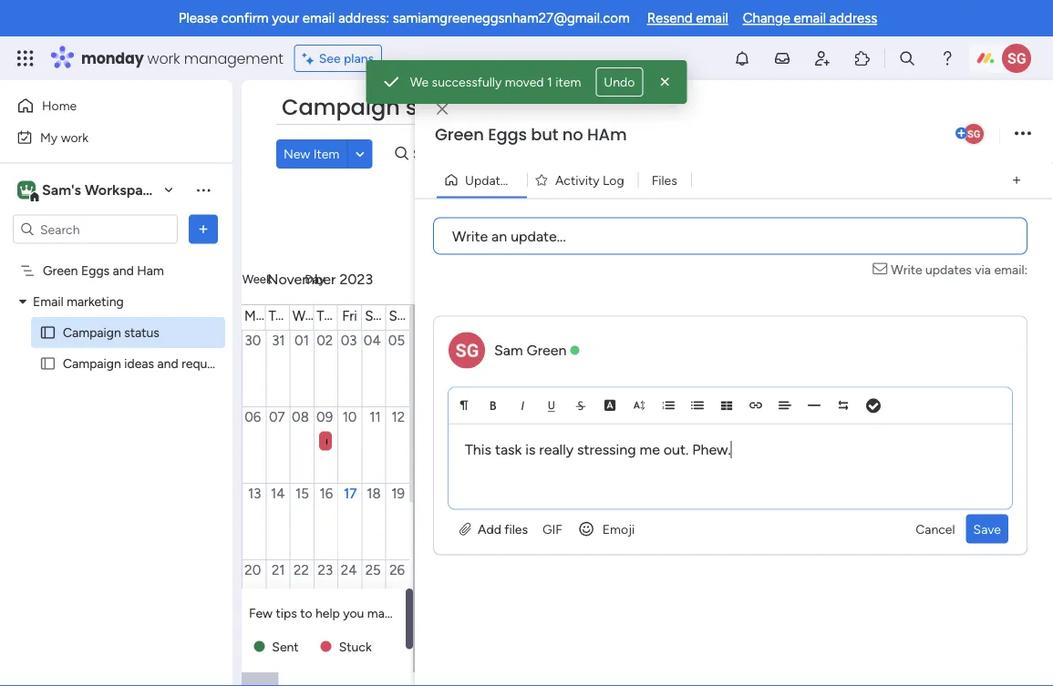 Task type: vqa. For each thing, say whether or not it's contained in the screenshot.
left Options icon
no



Task type: describe. For each thing, give the bounding box(es) containing it.
resend
[[647, 10, 693, 26]]

and for ideas
[[157, 356, 178, 372]]

activity log
[[555, 172, 625, 188]]

mon tue wed thu fri sat sun
[[244, 308, 413, 325]]

work for monday
[[147, 48, 180, 68]]

1. numbers image
[[662, 399, 675, 412]]

campaign status inside field
[[282, 92, 474, 123]]

campaign inside campaign status field
[[282, 92, 400, 123]]

1 vertical spatial campaign
[[63, 325, 121, 341]]

2023
[[340, 270, 373, 288]]

green for green eggs but no ham
[[435, 123, 484, 146]]

resend email link
[[647, 10, 729, 26]]

dapulse attachment image
[[460, 522, 471, 537]]

confirm
[[221, 10, 269, 26]]

change email address link
[[743, 10, 878, 26]]

your
[[272, 10, 299, 26]]

sam green
[[494, 342, 567, 359]]

2 vertical spatial green
[[527, 342, 567, 359]]

me
[[640, 442, 660, 459]]

alert containing we successfully moved 1 item
[[366, 60, 687, 104]]

requests
[[182, 356, 231, 372]]

ideas
[[124, 356, 154, 372]]

an
[[492, 228, 507, 245]]

email
[[33, 294, 64, 310]]

updates
[[465, 172, 514, 188]]

﻿this
[[465, 442, 492, 459]]

home
[[42, 98, 77, 114]]

new item button
[[276, 140, 347, 169]]

new item
[[284, 146, 340, 162]]

november 2023
[[267, 270, 373, 288]]

no
[[563, 123, 583, 146]]

updates
[[926, 262, 972, 278]]

work for my
[[61, 130, 89, 145]]

update...
[[511, 228, 566, 245]]

is
[[526, 442, 536, 459]]

sam green image
[[962, 122, 986, 146]]

please confirm your email address: samiamgreeneggsnham27@gmail.com
[[179, 10, 630, 26]]

fri
[[342, 308, 357, 325]]

cancel button
[[909, 515, 963, 544]]

week link
[[228, 266, 287, 292]]

moved
[[505, 74, 544, 90]]

ham
[[137, 263, 164, 279]]

activity
[[555, 172, 600, 188]]

sent
[[272, 639, 299, 655]]

add
[[478, 522, 502, 537]]

activity log button
[[527, 166, 638, 195]]

email marketing
[[33, 294, 124, 310]]

see
[[319, 51, 341, 66]]

write updates via email:
[[892, 262, 1028, 278]]

emoji button
[[570, 515, 642, 544]]

search everything image
[[899, 49, 917, 68]]

size image
[[633, 399, 646, 412]]

Campaign status field
[[277, 92, 479, 123]]

tue
[[269, 308, 291, 325]]

sam's workspace button
[[13, 175, 182, 206]]

email:
[[995, 262, 1028, 278]]

﻿phew.
[[693, 442, 732, 459]]

invite members image
[[814, 49, 832, 68]]

1 horizontal spatial 1
[[547, 74, 553, 90]]

status inside list box
[[124, 325, 159, 341]]

updates / 1
[[465, 172, 530, 188]]

underline image
[[546, 399, 558, 412]]

successfully
[[432, 74, 502, 90]]

gif
[[543, 522, 563, 537]]

undo
[[604, 74, 635, 90]]

files button
[[638, 166, 691, 195]]

checklist image
[[867, 400, 881, 413]]

thu
[[317, 308, 340, 325]]

bold image
[[487, 399, 500, 412]]

align image
[[779, 399, 792, 412]]

add view image
[[1013, 174, 1021, 187]]

eggs for and
[[81, 263, 110, 279]]

rtl ltr image
[[837, 399, 850, 412]]

sun
[[389, 308, 413, 325]]

add files
[[475, 522, 528, 537]]

november
[[267, 270, 336, 288]]

help image
[[939, 49, 957, 68]]

sam's workspace
[[42, 182, 159, 199]]

marketing
[[67, 294, 124, 310]]

home button
[[11, 91, 196, 120]]



Task type: locate. For each thing, give the bounding box(es) containing it.
campaign ideas and requests
[[63, 356, 231, 372]]

write left 'an'
[[452, 228, 488, 245]]

select product image
[[16, 49, 35, 68]]

1 horizontal spatial close image
[[656, 73, 674, 91]]

list box
[[0, 252, 233, 626]]

work right my
[[61, 130, 89, 145]]

change
[[743, 10, 791, 26]]

samiamgreeneggsnham27@gmail.com
[[393, 10, 630, 26]]

0 horizontal spatial options image
[[194, 220, 213, 239]]

workspace image
[[20, 180, 33, 200]]

task
[[495, 442, 522, 459]]

dapulse drag 2 image
[[418, 364, 424, 384]]

Green Eggs but no HAm field
[[431, 123, 952, 147]]

day link
[[290, 266, 340, 292]]

email up invite members icon
[[794, 10, 826, 26]]

1 vertical spatial eggs
[[81, 263, 110, 279]]

green up updates / 1 button
[[435, 123, 484, 146]]

email for resend email
[[696, 10, 729, 26]]

files
[[505, 522, 528, 537]]

sam
[[494, 342, 523, 359]]

0 horizontal spatial work
[[61, 130, 89, 145]]

green eggs and ham
[[43, 263, 164, 279]]

0 vertical spatial close image
[[656, 73, 674, 91]]

save
[[974, 522, 1002, 537]]

close image right undo button
[[656, 73, 674, 91]]

option
[[0, 255, 233, 258]]

wed
[[293, 308, 321, 325]]

inbox image
[[774, 49, 792, 68]]

0 vertical spatial and
[[113, 263, 134, 279]]

0 horizontal spatial eggs
[[81, 263, 110, 279]]

1 email from the left
[[303, 10, 335, 26]]

address:
[[338, 10, 390, 26]]

green
[[435, 123, 484, 146], [43, 263, 78, 279], [527, 342, 567, 359]]

﻿this task is really stressing me out. ﻿phew.
[[465, 442, 732, 459]]

green right the sam
[[527, 342, 567, 359]]

1 inside button
[[525, 172, 530, 188]]

sam green link
[[494, 342, 567, 359]]

0 horizontal spatial email
[[303, 10, 335, 26]]

write for write updates via email:
[[892, 262, 923, 278]]

stuck
[[339, 639, 372, 655]]

0 horizontal spatial campaign status
[[63, 325, 159, 341]]

management
[[184, 48, 283, 68]]

public board image for campaign status
[[39, 324, 57, 342]]

1 horizontal spatial email
[[696, 10, 729, 26]]

my work button
[[11, 123, 196, 152]]

/
[[517, 172, 522, 188]]

text color image
[[604, 399, 617, 412]]

1 vertical spatial write
[[892, 262, 923, 278]]

but
[[531, 123, 559, 146]]

options image down the workspace options icon
[[194, 220, 213, 239]]

0 vertical spatial green
[[435, 123, 484, 146]]

1 horizontal spatial options image
[[1015, 122, 1032, 146]]

we successfully moved 1 item
[[410, 74, 581, 90]]

sat
[[365, 308, 386, 325]]

email right resend
[[696, 10, 729, 26]]

1 vertical spatial green
[[43, 263, 78, 279]]

new
[[284, 146, 310, 162]]

week
[[242, 272, 272, 286]]

workspace image
[[17, 180, 36, 200]]

caret down image
[[19, 296, 26, 308]]

1 horizontal spatial work
[[147, 48, 180, 68]]

write
[[452, 228, 488, 245], [892, 262, 923, 278]]

0 vertical spatial write
[[452, 228, 488, 245]]

log
[[603, 172, 625, 188]]

&bull; bullets image
[[691, 399, 704, 412]]

emoji
[[603, 522, 635, 537]]

envelope o image
[[873, 260, 892, 280]]

2 email from the left
[[696, 10, 729, 26]]

day
[[305, 272, 325, 286]]

1 horizontal spatial write
[[892, 262, 923, 278]]

see plans
[[319, 51, 374, 66]]

italic image
[[516, 399, 529, 412]]

alert
[[366, 60, 687, 104]]

green up email
[[43, 263, 78, 279]]

and left ham
[[113, 263, 134, 279]]

0 horizontal spatial green
[[43, 263, 78, 279]]

green for green eggs and ham
[[43, 263, 78, 279]]

sam green image
[[1003, 44, 1032, 73]]

please
[[179, 10, 218, 26]]

green eggs but no ham
[[435, 123, 627, 146]]

status
[[406, 92, 474, 123], [124, 325, 159, 341]]

2 public board image from the top
[[39, 355, 57, 373]]

my work
[[40, 130, 89, 145]]

my
[[40, 130, 58, 145]]

line image
[[808, 399, 821, 412]]

1 vertical spatial 1
[[525, 172, 530, 188]]

public board image for campaign ideas and requests
[[39, 355, 57, 373]]

workspace
[[85, 182, 159, 199]]

angle down image
[[356, 147, 365, 161]]

campaign status
[[282, 92, 474, 123], [63, 325, 159, 341]]

cancel
[[916, 522, 956, 537]]

public board image
[[39, 324, 57, 342], [39, 355, 57, 373]]

1 horizontal spatial green
[[435, 123, 484, 146]]

0 vertical spatial work
[[147, 48, 180, 68]]

workspace selection element
[[17, 179, 161, 203]]

apps image
[[854, 49, 872, 68]]

1 horizontal spatial eggs
[[488, 123, 527, 146]]

1 public board image from the top
[[39, 324, 57, 342]]

and right ideas
[[157, 356, 178, 372]]

updates / 1 button
[[437, 166, 530, 195]]

status inside campaign status field
[[406, 92, 474, 123]]

0 vertical spatial public board image
[[39, 324, 57, 342]]

1 horizontal spatial campaign status
[[282, 92, 474, 123]]

monday work management
[[81, 48, 283, 68]]

write left updates
[[892, 262, 923, 278]]

options image
[[1015, 122, 1032, 146], [194, 220, 213, 239]]

really
[[539, 442, 574, 459]]

eggs inside list box
[[81, 263, 110, 279]]

0 horizontal spatial and
[[113, 263, 134, 279]]

email right the your
[[303, 10, 335, 26]]

eggs
[[488, 123, 527, 146], [81, 263, 110, 279]]

undo button
[[596, 68, 643, 97]]

address
[[830, 10, 878, 26]]

0 vertical spatial options image
[[1015, 122, 1032, 146]]

link image
[[750, 399, 763, 412]]

1 vertical spatial public board image
[[39, 355, 57, 373]]

dapulse addbtn image
[[956, 128, 968, 140]]

0 vertical spatial status
[[406, 92, 474, 123]]

eggs up marketing
[[81, 263, 110, 279]]

ham
[[588, 123, 627, 146]]

stressing
[[577, 442, 636, 459]]

campaign
[[282, 92, 400, 123], [63, 325, 121, 341], [63, 356, 121, 372]]

work inside button
[[61, 130, 89, 145]]

campaign up item
[[282, 92, 400, 123]]

2 horizontal spatial email
[[794, 10, 826, 26]]

1 vertical spatial campaign status
[[63, 325, 159, 341]]

1 vertical spatial options image
[[194, 220, 213, 239]]

1
[[547, 74, 553, 90], [525, 172, 530, 188]]

v2 search image
[[395, 144, 409, 164]]

email for change email address
[[794, 10, 826, 26]]

1 right /
[[525, 172, 530, 188]]

workspace options image
[[194, 181, 213, 199]]

1 vertical spatial and
[[157, 356, 178, 372]]

1 horizontal spatial and
[[157, 356, 178, 372]]

resend email
[[647, 10, 729, 26]]

status down we
[[406, 92, 474, 123]]

write inside button
[[452, 228, 488, 245]]

table image
[[721, 399, 733, 412]]

via
[[975, 262, 992, 278]]

eggs for but
[[488, 123, 527, 146]]

0 horizontal spatial write
[[452, 228, 488, 245]]

write an update... button
[[433, 218, 1028, 255]]

see plans button
[[294, 45, 382, 72]]

campaign status down we
[[282, 92, 474, 123]]

write for write an update...
[[452, 228, 488, 245]]

eggs inside 'field'
[[488, 123, 527, 146]]

strikethrough image
[[575, 399, 587, 412]]

and for eggs
[[113, 263, 134, 279]]

0 horizontal spatial close image
[[437, 103, 448, 116]]

campaign down marketing
[[63, 325, 121, 341]]

campaign status down marketing
[[63, 325, 159, 341]]

0 vertical spatial campaign status
[[282, 92, 474, 123]]

we
[[410, 74, 429, 90]]

1 vertical spatial work
[[61, 130, 89, 145]]

eggs left but
[[488, 123, 527, 146]]

notifications image
[[733, 49, 752, 68]]

out.
[[664, 442, 689, 459]]

mon
[[244, 308, 272, 325]]

item
[[314, 146, 340, 162]]

sam's
[[42, 182, 81, 199]]

item
[[556, 74, 581, 90]]

gif button
[[535, 515, 570, 544]]

green inside 'field'
[[435, 123, 484, 146]]

email
[[303, 10, 335, 26], [696, 10, 729, 26], [794, 10, 826, 26]]

work
[[147, 48, 180, 68], [61, 130, 89, 145]]

monday
[[81, 48, 144, 68]]

list box containing green eggs and ham
[[0, 252, 233, 626]]

0 horizontal spatial 1
[[525, 172, 530, 188]]

1 vertical spatial close image
[[437, 103, 448, 116]]

0 vertical spatial eggs
[[488, 123, 527, 146]]

campaign left ideas
[[63, 356, 121, 372]]

2 horizontal spatial green
[[527, 342, 567, 359]]

3 email from the left
[[794, 10, 826, 26]]

0 vertical spatial 1
[[547, 74, 553, 90]]

save button
[[967, 515, 1009, 544]]

1 left 'item'
[[547, 74, 553, 90]]

status up ideas
[[124, 325, 159, 341]]

format image
[[458, 399, 471, 412]]

change email address
[[743, 10, 878, 26]]

2 vertical spatial campaign
[[63, 356, 121, 372]]

Search in workspace field
[[38, 219, 152, 240]]

1 vertical spatial status
[[124, 325, 159, 341]]

0 vertical spatial campaign
[[282, 92, 400, 123]]

close image down successfully
[[437, 103, 448, 116]]

0 horizontal spatial status
[[124, 325, 159, 341]]

files
[[652, 172, 678, 188]]

write an update...
[[452, 228, 566, 245]]

options image up 'add view' image
[[1015, 122, 1032, 146]]

plans
[[344, 51, 374, 66]]

work right "monday" at the top of the page
[[147, 48, 180, 68]]

close image
[[656, 73, 674, 91], [437, 103, 448, 116]]

1 horizontal spatial status
[[406, 92, 474, 123]]



